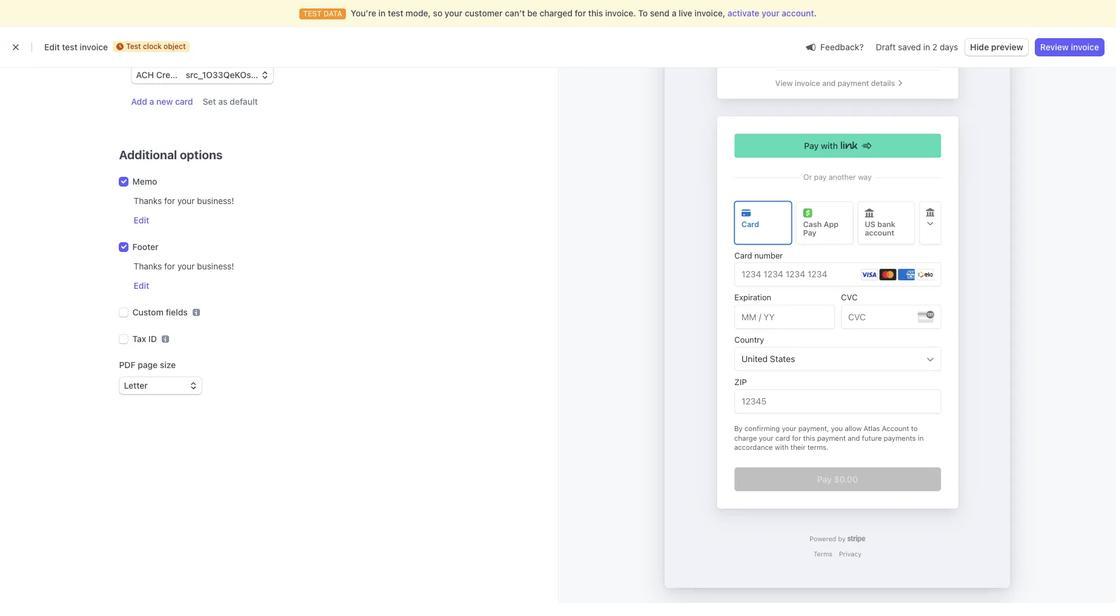 Task type: locate. For each thing, give the bounding box(es) containing it.
a inside button
[[150, 96, 154, 107]]

invoice inside button
[[1072, 42, 1100, 52]]

feedback? button
[[801, 39, 869, 55]]

0 vertical spatial in
[[379, 8, 386, 18]]

1 vertical spatial a
[[150, 96, 154, 107]]

for up fields
[[164, 261, 175, 272]]

pdf
[[119, 360, 136, 370]]

invoice left test
[[80, 42, 108, 52]]

0 vertical spatial thanks
[[134, 196, 162, 206]]

edit button for memo
[[134, 215, 149, 227]]

1 edit button from the top
[[134, 215, 149, 227]]

hide preview
[[971, 42, 1024, 52]]

object
[[164, 42, 186, 51]]

1 vertical spatial for
[[164, 196, 175, 206]]

draft
[[877, 42, 896, 52]]

set as default
[[203, 96, 258, 107]]

0 horizontal spatial a
[[150, 96, 154, 107]]

set as default button
[[203, 96, 258, 108]]

invoice.
[[606, 8, 636, 18]]

1 invoice from the left
[[80, 42, 108, 52]]

your down options at top
[[177, 196, 195, 206]]

custom
[[132, 307, 164, 318]]

edit button up custom
[[134, 280, 149, 292]]

add a new card button
[[131, 96, 193, 108]]

2 vertical spatial edit
[[134, 281, 149, 291]]

thanks
[[134, 196, 162, 206], [134, 261, 162, 272]]

0 vertical spatial test
[[388, 8, 404, 18]]

charged
[[540, 8, 573, 18]]

page
[[138, 360, 158, 370]]

edit button
[[134, 215, 149, 227], [134, 280, 149, 292]]

business!
[[197, 196, 234, 206], [197, 261, 234, 272]]

to
[[639, 8, 648, 18]]

1 vertical spatial edit
[[134, 215, 149, 226]]

1 horizontal spatial a
[[672, 8, 677, 18]]

0 vertical spatial a
[[672, 8, 677, 18]]

new
[[156, 96, 173, 107]]

id
[[148, 334, 157, 344]]

your
[[445, 8, 463, 18], [762, 8, 780, 18], [177, 196, 195, 206], [177, 261, 195, 272]]

2 business! from the top
[[197, 261, 234, 272]]

letter
[[124, 381, 148, 391]]

a left live
[[672, 8, 677, 18]]

1 thanks from the top
[[134, 196, 162, 206]]

1 thanks for your business! from the top
[[134, 196, 234, 206]]

additional options
[[119, 148, 223, 162]]

1 vertical spatial test
[[62, 42, 78, 52]]

business! for memo
[[197, 196, 234, 206]]

0 horizontal spatial test
[[62, 42, 78, 52]]

2 thanks from the top
[[134, 261, 162, 272]]

thanks for your business! down footer on the top of the page
[[134, 261, 234, 272]]

thanks down footer on the top of the page
[[134, 261, 162, 272]]

be
[[528, 8, 538, 18]]

1 horizontal spatial in
[[924, 42, 931, 52]]

0 vertical spatial thanks for your business!
[[134, 196, 234, 206]]

1 vertical spatial in
[[924, 42, 931, 52]]

invoice
[[80, 42, 108, 52], [1072, 42, 1100, 52]]

in left 2
[[924, 42, 931, 52]]

for for footer
[[164, 261, 175, 272]]

edit
[[44, 42, 60, 52], [134, 215, 149, 226], [134, 281, 149, 291]]

2 thanks for your business! from the top
[[134, 261, 234, 272]]

2 vertical spatial for
[[164, 261, 175, 272]]

send
[[650, 8, 670, 18]]

test
[[388, 8, 404, 18], [62, 42, 78, 52]]

1 vertical spatial business!
[[197, 261, 234, 272]]

1 business! from the top
[[197, 196, 234, 206]]

0 horizontal spatial in
[[379, 8, 386, 18]]

review
[[1041, 42, 1069, 52]]

1 vertical spatial edit button
[[134, 280, 149, 292]]

live
[[679, 8, 693, 18]]

activate
[[728, 8, 760, 18]]

for
[[575, 8, 586, 18], [164, 196, 175, 206], [164, 261, 175, 272]]

in right you're
[[379, 8, 386, 18]]

your right so
[[445, 8, 463, 18]]

thanks down memo on the left of page
[[134, 196, 162, 206]]

1 vertical spatial thanks for your business!
[[134, 261, 234, 272]]

0 vertical spatial edit button
[[134, 215, 149, 227]]

thanks for footer
[[134, 261, 162, 272]]

edit button for footer
[[134, 280, 149, 292]]

invoice right review
[[1072, 42, 1100, 52]]

2
[[933, 42, 938, 52]]

1 vertical spatial thanks
[[134, 261, 162, 272]]

as
[[218, 96, 228, 107]]

for down additional options
[[164, 196, 175, 206]]

edit button up footer on the top of the page
[[134, 215, 149, 227]]

a
[[672, 8, 677, 18], [150, 96, 154, 107]]

0 horizontal spatial invoice
[[80, 42, 108, 52]]

2 edit button from the top
[[134, 280, 149, 292]]

footer
[[132, 242, 159, 252]]

review invoice button
[[1036, 39, 1105, 56]]

thanks for your business!
[[134, 196, 234, 206], [134, 261, 234, 272]]

for left this
[[575, 8, 586, 18]]

0 vertical spatial business!
[[197, 196, 234, 206]]

a right add
[[150, 96, 154, 107]]

thanks for your business! down memo on the left of page
[[134, 196, 234, 206]]

2 invoice from the left
[[1072, 42, 1100, 52]]

tax id
[[132, 334, 157, 344]]

in
[[379, 8, 386, 18], [924, 42, 931, 52]]

thanks for your business! for footer
[[134, 261, 234, 272]]

1 horizontal spatial invoice
[[1072, 42, 1100, 52]]

saved
[[899, 42, 922, 52]]



Task type: vqa. For each thing, say whether or not it's contained in the screenshot.
IN image
no



Task type: describe. For each thing, give the bounding box(es) containing it.
days
[[940, 42, 959, 52]]

edit test invoice
[[44, 42, 108, 52]]

0 vertical spatial edit
[[44, 42, 60, 52]]

edit for footer
[[134, 281, 149, 291]]

feedback?
[[821, 42, 864, 52]]

ach credit transfer
[[136, 70, 217, 80]]

preview
[[992, 42, 1024, 52]]

letter button
[[119, 378, 202, 395]]

ach
[[136, 70, 154, 80]]

svg image
[[189, 383, 197, 390]]

credit
[[156, 70, 181, 80]]

activate your account link
[[728, 7, 815, 19]]

edit for memo
[[134, 215, 149, 226]]

.
[[815, 8, 817, 18]]

test
[[126, 42, 141, 51]]

mode,
[[406, 8, 431, 18]]

your right the activate in the right of the page
[[762, 8, 780, 18]]

src_1o33qekosr4qlyxvbwxxpyxp
[[186, 70, 329, 80]]

test clock object
[[126, 42, 186, 51]]

add a new card
[[131, 96, 193, 107]]

fields
[[166, 307, 188, 318]]

additional
[[119, 148, 177, 162]]

options
[[180, 148, 223, 162]]

0 vertical spatial for
[[575, 8, 586, 18]]

card
[[175, 96, 193, 107]]

add
[[131, 96, 147, 107]]

thanks for your business! for memo
[[134, 196, 234, 206]]

so
[[433, 8, 443, 18]]

1 horizontal spatial test
[[388, 8, 404, 18]]

set
[[203, 96, 216, 107]]

invoice,
[[695, 8, 726, 18]]

memo
[[132, 176, 157, 187]]

for for memo
[[164, 196, 175, 206]]

size
[[160, 360, 176, 370]]

custom fields
[[132, 307, 188, 318]]

clock
[[143, 42, 162, 51]]

account
[[782, 8, 815, 18]]

customer
[[465, 8, 503, 18]]

draft saved in 2 days
[[877, 42, 959, 52]]

tax
[[132, 334, 146, 344]]

transfer
[[183, 70, 217, 80]]

thanks for memo
[[134, 196, 162, 206]]

pdf page size
[[119, 360, 176, 370]]

hide preview button
[[966, 39, 1029, 56]]

business! for footer
[[197, 261, 234, 272]]

this
[[589, 8, 603, 18]]

hide
[[971, 42, 990, 52]]

review invoice
[[1041, 42, 1100, 52]]

your up fields
[[177, 261, 195, 272]]

can't
[[505, 8, 525, 18]]

default
[[230, 96, 258, 107]]

you're
[[351, 8, 377, 18]]

you're in test mode, so your customer can't be charged for this invoice. to send a live invoice, activate your account .
[[351, 8, 817, 18]]



